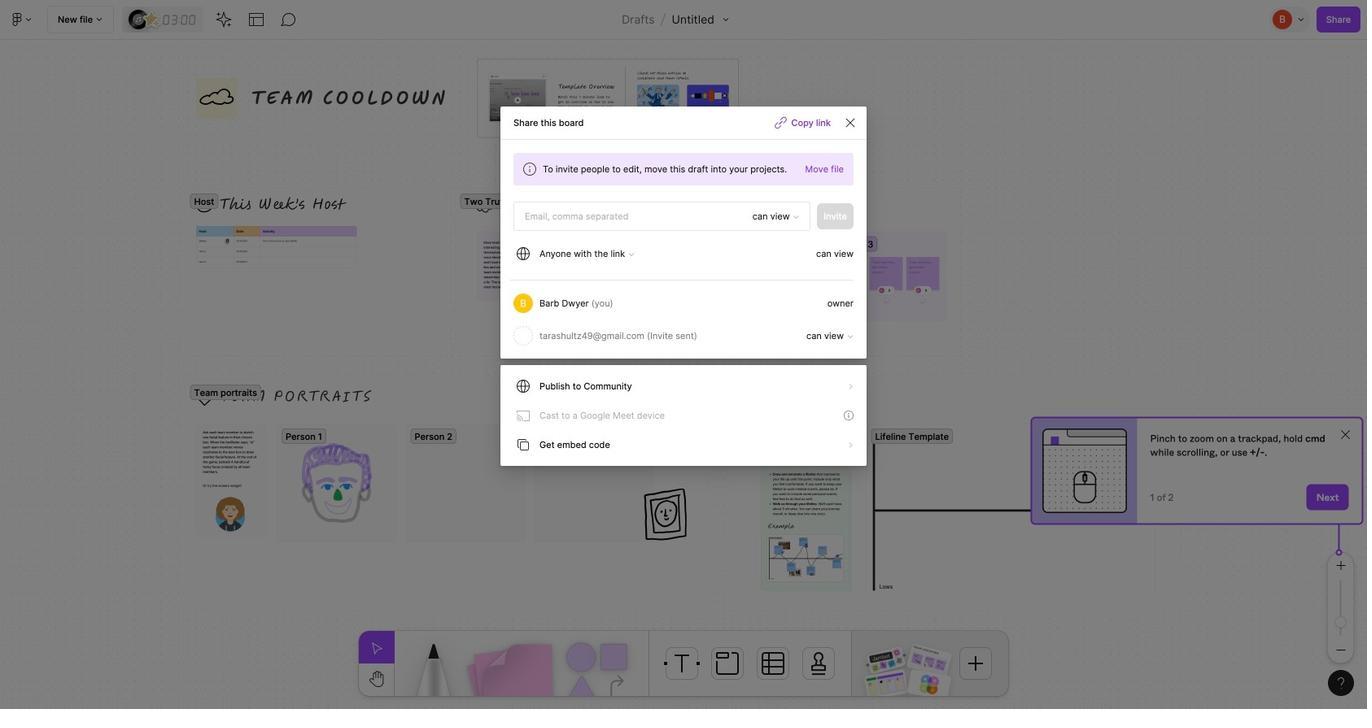 Task type: locate. For each thing, give the bounding box(es) containing it.
view comments image
[[281, 11, 297, 28]]

dialog
[[501, 106, 867, 466]]

marketing mix image
[[907, 670, 952, 701]]

None field
[[514, 202, 811, 231]]

product team retrospective image
[[864, 670, 909, 701]]

main toolbar region
[[0, 0, 1368, 40]]



Task type: describe. For each thing, give the bounding box(es) containing it.
Email, comma separated text field
[[519, 207, 751, 226]]

team cooldown image
[[907, 644, 952, 678]]



Task type: vqa. For each thing, say whether or not it's contained in the screenshot.
View comments icon
yes



